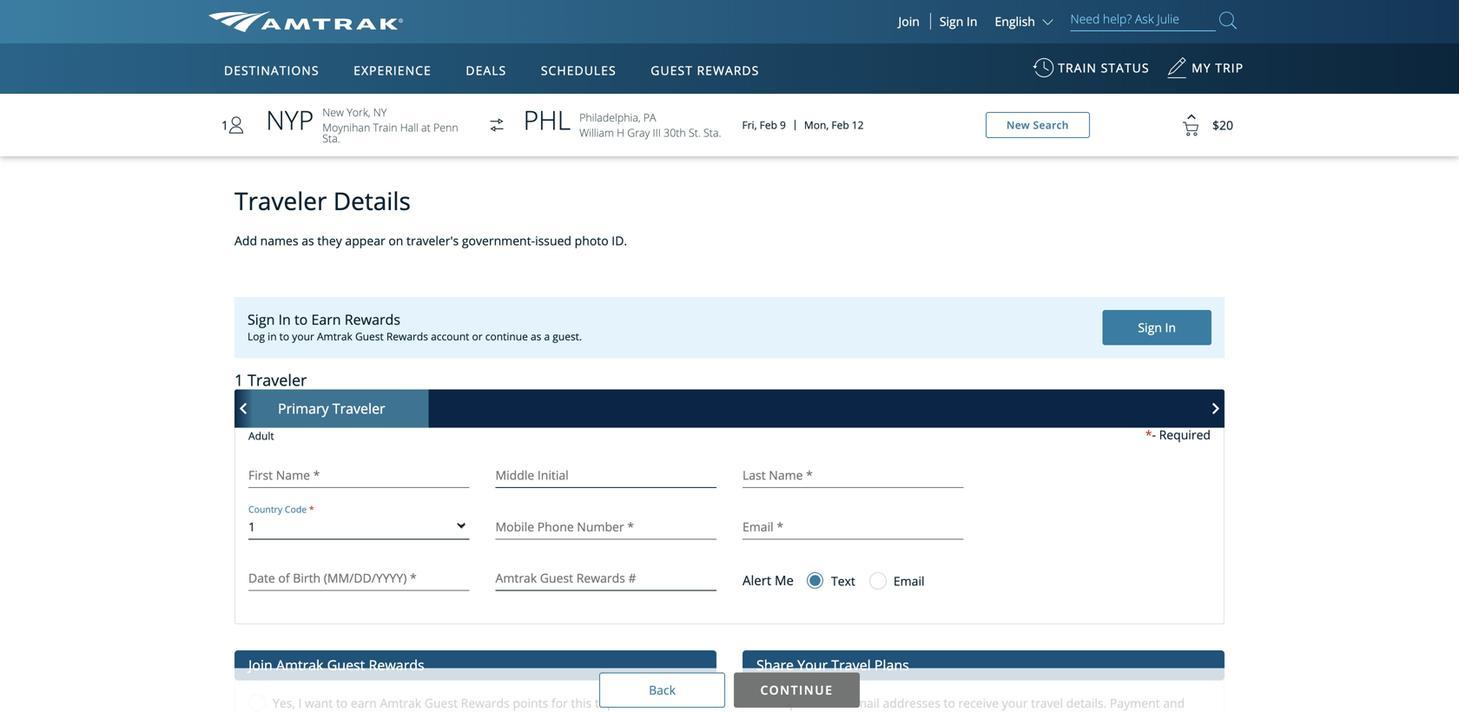 Task type: describe. For each thing, give the bounding box(es) containing it.
and
[[1164, 695, 1185, 712]]

guest inside popup button
[[651, 62, 693, 79]]

search icon image
[[1220, 8, 1237, 32]]

application inside banner
[[273, 145, 690, 388]]

sign in to earn rewards log in to your amtrak guest rewards account or continue as a guest.
[[248, 310, 582, 344]]

schedules link
[[534, 43, 623, 94]]

train status link
[[1033, 51, 1150, 94]]

addresses
[[883, 695, 941, 712]]

my trip button
[[1167, 51, 1244, 94]]

add up to three email addresses to receive your travel details. payment and
[[757, 695, 1185, 712]]

primary traveler tab panel
[[235, 426, 1224, 624]]

status
[[1101, 60, 1150, 76]]

names
[[260, 233, 299, 249]]

or
[[472, 329, 483, 344]]

guest rewards
[[651, 62, 760, 79]]

receive
[[959, 695, 999, 712]]

1 traveler
[[235, 370, 307, 391]]

mon,
[[804, 118, 829, 132]]

me
[[775, 572, 794, 589]]

gray
[[628, 125, 650, 140]]

train
[[373, 120, 397, 135]]

Mobile Phone Number telephone field
[[496, 519, 717, 535]]

text
[[831, 573, 856, 589]]

guest right "earn"
[[425, 695, 458, 712]]

want
[[305, 695, 333, 712]]

nyp new york, ny moynihan train hall at penn sta.
[[266, 102, 458, 145]]

details
[[333, 184, 411, 217]]

at
[[421, 120, 431, 135]]

your for email
[[1002, 695, 1028, 712]]

in
[[268, 329, 277, 344]]

deals button
[[459, 46, 514, 95]]

travel
[[832, 656, 871, 675]]

feb for mon,
[[832, 118, 849, 132]]

Last Name field
[[743, 468, 964, 483]]

government-
[[462, 233, 535, 249]]

this
[[571, 695, 592, 712]]

moynihan
[[323, 120, 370, 135]]

12
[[852, 118, 864, 132]]

continue
[[761, 682, 834, 699]]

deals
[[466, 62, 507, 79]]

add for traveler details
[[235, 233, 257, 249]]

philadelphia,
[[580, 110, 641, 125]]

english button
[[995, 13, 1058, 30]]

yes, i want to earn amtrak guest rewards points for this trip.
[[273, 695, 618, 712]]

0 horizontal spatial 1
[[222, 117, 229, 133]]

earn
[[351, 695, 377, 712]]

penn
[[434, 120, 458, 135]]

schedules
[[541, 62, 617, 79]]

-
[[1152, 426, 1156, 443]]

issued
[[535, 233, 572, 249]]

sign in for sign in element
[[1138, 319, 1176, 336]]

1 inside primary traveler tab panel
[[248, 519, 255, 535]]

1 vertical spatial amtrak
[[276, 656, 324, 675]]

a
[[544, 329, 550, 344]]

0 vertical spatial as
[[302, 233, 314, 249]]

william
[[580, 125, 614, 140]]

to left earn
[[295, 310, 308, 329]]

up
[[783, 695, 797, 712]]

train status
[[1058, 60, 1150, 76]]

rewards up "earn"
[[369, 656, 425, 675]]

join for join amtrak guest rewards
[[248, 656, 273, 675]]

30th
[[664, 125, 686, 140]]

share
[[757, 656, 794, 675]]

your
[[798, 656, 828, 675]]

pa
[[644, 110, 656, 125]]

experience button
[[347, 46, 439, 95]]

yes,
[[273, 695, 295, 712]]

1 vertical spatial 1
[[235, 370, 244, 391]]

in inside sign in to earn rewards log in to your amtrak guest rewards account or continue as a guest.
[[279, 310, 291, 329]]

traveler for 1 traveler
[[248, 370, 307, 391]]

sta. for nyp
[[323, 131, 340, 145]]

email
[[894, 573, 925, 589]]

sign in button
[[940, 13, 978, 30]]

ny
[[373, 105, 387, 119]]

amtrak inside sign in to earn rewards log in to your amtrak guest rewards account or continue as a guest.
[[317, 329, 353, 344]]

alert me
[[743, 572, 794, 589]]

guest inside sign in to earn rewards log in to your amtrak guest rewards account or continue as a guest.
[[355, 329, 384, 344]]

shoping cart icon image
[[1169, 103, 1213, 147]]

alert
[[743, 572, 772, 589]]

traveler details
[[235, 184, 411, 217]]

hall
[[400, 120, 419, 135]]

fri,
[[742, 118, 757, 132]]

english
[[995, 13, 1036, 30]]

details.
[[1067, 695, 1107, 712]]

join amtrak guest rewards
[[248, 656, 425, 675]]

for
[[552, 695, 568, 712]]

guest rewards button
[[644, 46, 767, 95]]

main content containing nyp
[[0, 85, 1460, 712]]

fri, feb 9
[[742, 118, 786, 132]]

account
[[431, 329, 470, 344]]

continue button
[[734, 673, 860, 708]]

share your travel plans
[[757, 656, 909, 675]]

trip
[[1216, 60, 1244, 76]]

regions map image
[[273, 145, 690, 388]]

banner containing join
[[0, 0, 1460, 401]]



Task type: vqa. For each thing, say whether or not it's contained in the screenshot.
Start in the the "Celebrate the New Year with roundtrip fares on the Downeaster for $24 or less in January. Start Date: Dec 11 2023 End Date: Jan 28 2024"
no



Task type: locate. For each thing, give the bounding box(es) containing it.
0 horizontal spatial new
[[323, 105, 344, 119]]

h
[[617, 125, 625, 140]]

sign inside sign in to earn rewards log in to your amtrak guest rewards account or continue as a guest.
[[248, 310, 275, 329]]

traveler for primary traveler
[[333, 399, 385, 418]]

required
[[1160, 426, 1211, 443]]

new search button
[[986, 112, 1090, 138]]

primary traveler button
[[235, 389, 429, 428]]

traveler inside button
[[333, 399, 385, 418]]

they
[[317, 233, 342, 249]]

1 vertical spatial as
[[531, 329, 542, 344]]

0 horizontal spatial sign in
[[940, 13, 978, 30]]

join button
[[888, 13, 931, 30]]

1 horizontal spatial your
[[1002, 695, 1028, 712]]

1 vertical spatial add
[[757, 695, 779, 712]]

on
[[389, 233, 403, 249]]

main content
[[0, 85, 1460, 712]]

rewards inside popup button
[[697, 62, 760, 79]]

amtrak up i
[[276, 656, 324, 675]]

primary
[[278, 399, 329, 418]]

new search
[[1007, 118, 1069, 132]]

search
[[1033, 118, 1069, 132]]

to right in
[[279, 329, 289, 344]]

2 feb from the left
[[832, 118, 849, 132]]

1 horizontal spatial 1
[[235, 370, 244, 391]]

travel
[[1031, 695, 1063, 712]]

your inside sign in to earn rewards log in to your amtrak guest rewards account or continue as a guest.
[[292, 329, 314, 344]]

0 horizontal spatial your
[[292, 329, 314, 344]]

guest up pa
[[651, 62, 693, 79]]

traveler's
[[407, 233, 459, 249]]

0 vertical spatial 1
[[222, 117, 229, 133]]

photo id.
[[575, 233, 627, 249]]

plans
[[875, 656, 909, 675]]

guest up "earn"
[[327, 656, 365, 675]]

sta. inside the "nyp new york, ny moynihan train hall at penn sta."
[[323, 131, 340, 145]]

2 vertical spatial amtrak
[[380, 695, 421, 712]]

my trip
[[1192, 60, 1244, 76]]

rewards up fri,
[[697, 62, 760, 79]]

travelers tab list
[[235, 389, 1225, 428]]

feb for fri,
[[760, 118, 778, 132]]

in
[[967, 13, 978, 30], [279, 310, 291, 329], [1166, 319, 1176, 336]]

primary traveler
[[278, 399, 385, 418]]

0 horizontal spatial as
[[302, 233, 314, 249]]

new up moynihan
[[323, 105, 344, 119]]

0 vertical spatial join
[[899, 13, 920, 30]]

Email email field
[[743, 519, 964, 535]]

your inside add up to three email addresses to receive your travel details. payment and
[[1002, 695, 1028, 712]]

0 vertical spatial sign in
[[940, 13, 978, 30]]

1 horizontal spatial new
[[1007, 118, 1030, 132]]

add names as they appear on traveler's government-issued photo id.
[[235, 233, 627, 249]]

banner
[[0, 0, 1460, 401]]

sta.
[[704, 125, 722, 140], [323, 131, 340, 145]]

0 horizontal spatial in
[[279, 310, 291, 329]]

as left the they
[[302, 233, 314, 249]]

amtrak right "earn"
[[380, 695, 421, 712]]

1 horizontal spatial as
[[531, 329, 542, 344]]

as left a
[[531, 329, 542, 344]]

2 vertical spatial traveler
[[333, 399, 385, 418]]

nyp
[[266, 102, 314, 138]]

0 vertical spatial add
[[235, 233, 257, 249]]

new inside dropdown button
[[1007, 118, 1030, 132]]

sign in for sign in button
[[940, 13, 978, 30]]

log
[[248, 329, 265, 344]]

three
[[815, 695, 846, 712]]

add left the names
[[235, 233, 257, 249]]

0 horizontal spatial sta.
[[323, 131, 340, 145]]

feb
[[760, 118, 778, 132], [832, 118, 849, 132]]

$20
[[1213, 117, 1234, 133]]

add inside add up to three email addresses to receive your travel details. payment and
[[757, 695, 779, 712]]

1 vertical spatial your
[[1002, 695, 1028, 712]]

9
[[780, 118, 786, 132]]

email
[[849, 695, 880, 712]]

adult
[[248, 429, 274, 443]]

First Name field
[[248, 468, 470, 483]]

0 vertical spatial traveler
[[235, 184, 327, 217]]

1 horizontal spatial add
[[757, 695, 779, 712]]

rewards right earn
[[345, 310, 400, 329]]

new left the search
[[1007, 118, 1030, 132]]

payment
[[1110, 695, 1160, 712]]

rewards
[[697, 62, 760, 79], [345, 310, 400, 329], [386, 329, 428, 344], [369, 656, 425, 675], [461, 695, 510, 712]]

in inside banner
[[967, 13, 978, 30]]

1
[[222, 117, 229, 133], [235, 370, 244, 391], [248, 519, 255, 535]]

Please enter your search item search field
[[1071, 9, 1216, 31]]

in for sign in element
[[1166, 319, 1176, 336]]

2 vertical spatial 1
[[248, 519, 255, 535]]

to right "up"
[[801, 695, 812, 712]]

amtrak image
[[209, 11, 403, 32]]

0 horizontal spatial join
[[248, 656, 273, 675]]

your
[[292, 329, 314, 344], [1002, 695, 1028, 712]]

in for sign in button
[[967, 13, 978, 30]]

1 feb from the left
[[760, 118, 778, 132]]

add for share your travel plans
[[757, 695, 779, 712]]

your down earn
[[292, 329, 314, 344]]

0 horizontal spatial sign
[[248, 310, 275, 329]]

to left "earn"
[[336, 695, 348, 712]]

sign for sign in button
[[940, 13, 964, 30]]

add
[[235, 233, 257, 249], [757, 695, 779, 712]]

application
[[273, 145, 690, 388]]

york,
[[347, 105, 371, 119]]

Amtrak Guest Rewards Number field
[[496, 570, 717, 586]]

Middle Initial field
[[496, 468, 717, 483]]

earn
[[311, 310, 341, 329]]

sign for sign in element
[[1138, 319, 1162, 336]]

sign in
[[940, 13, 978, 30], [1138, 319, 1176, 336]]

traveler up the names
[[235, 184, 327, 217]]

guest.
[[553, 329, 582, 344]]

1 horizontal spatial sign in
[[1138, 319, 1176, 336]]

sign in inside sign in element
[[1138, 319, 1176, 336]]

- required
[[1152, 426, 1211, 443]]

0 vertical spatial your
[[292, 329, 314, 344]]

None field
[[248, 570, 470, 586]]

0 horizontal spatial feb
[[760, 118, 778, 132]]

2 horizontal spatial sign
[[1138, 319, 1162, 336]]

guest left account
[[355, 329, 384, 344]]

traveler right primary
[[333, 399, 385, 418]]

sign
[[940, 13, 964, 30], [248, 310, 275, 329], [1138, 319, 1162, 336]]

join for join
[[899, 13, 920, 30]]

sign in inside banner
[[940, 13, 978, 30]]

traveler
[[235, 184, 327, 217], [248, 370, 307, 391], [333, 399, 385, 418]]

feb left 12
[[832, 118, 849, 132]]

as inside sign in to earn rewards log in to your amtrak guest rewards account or continue as a guest.
[[531, 329, 542, 344]]

amtrak down earn
[[317, 329, 353, 344]]

destinations
[[224, 62, 319, 79]]

experience
[[354, 62, 432, 79]]

join
[[899, 13, 920, 30], [248, 656, 273, 675]]

$20 button
[[1169, 103, 1234, 147]]

0 vertical spatial amtrak
[[317, 329, 353, 344]]

rewards left the points
[[461, 695, 510, 712]]

sign in element
[[1103, 310, 1212, 345]]

phl
[[524, 102, 571, 138]]

amtrak
[[317, 329, 353, 344], [276, 656, 324, 675], [380, 695, 421, 712]]

sta. for phl
[[704, 125, 722, 140]]

1 horizontal spatial sta.
[[704, 125, 722, 140]]

1 vertical spatial join
[[248, 656, 273, 675]]

my
[[1192, 60, 1212, 76]]

mon, feb 12
[[804, 118, 864, 132]]

add left "up"
[[757, 695, 779, 712]]

1 field
[[248, 519, 470, 535]]

back
[[649, 682, 676, 699]]

2 horizontal spatial 1
[[248, 519, 255, 535]]

1 horizontal spatial sign
[[940, 13, 964, 30]]

feb left 9
[[760, 118, 778, 132]]

1 vertical spatial traveler
[[248, 370, 307, 391]]

sta. right 'nyp'
[[323, 131, 340, 145]]

phl philadelphia, pa william h gray iii 30th st. sta.
[[524, 102, 722, 140]]

traveler up primary
[[248, 370, 307, 391]]

sta. inside phl philadelphia, pa william h gray iii 30th st. sta.
[[704, 125, 722, 140]]

train
[[1058, 60, 1097, 76]]

rewards left account
[[386, 329, 428, 344]]

st.
[[689, 125, 701, 140]]

alert me option group
[[807, 573, 925, 594]]

your left travel
[[1002, 695, 1028, 712]]

1 horizontal spatial join
[[899, 13, 920, 30]]

trip.
[[595, 695, 618, 712]]

continue
[[485, 329, 528, 344]]

to left receive
[[944, 695, 956, 712]]

appear
[[345, 233, 386, 249]]

1 horizontal spatial in
[[967, 13, 978, 30]]

your for rewards
[[292, 329, 314, 344]]

sta. right st.
[[704, 125, 722, 140]]

to
[[295, 310, 308, 329], [279, 329, 289, 344], [336, 695, 348, 712], [801, 695, 812, 712], [944, 695, 956, 712]]

1 vertical spatial sign in
[[1138, 319, 1176, 336]]

new inside the "nyp new york, ny moynihan train hall at penn sta."
[[323, 105, 344, 119]]

0 horizontal spatial add
[[235, 233, 257, 249]]

new
[[323, 105, 344, 119], [1007, 118, 1030, 132]]

1 horizontal spatial feb
[[832, 118, 849, 132]]

as
[[302, 233, 314, 249], [531, 329, 542, 344]]

destinations button
[[217, 46, 326, 95]]

2 horizontal spatial in
[[1166, 319, 1176, 336]]

points
[[513, 695, 548, 712]]



